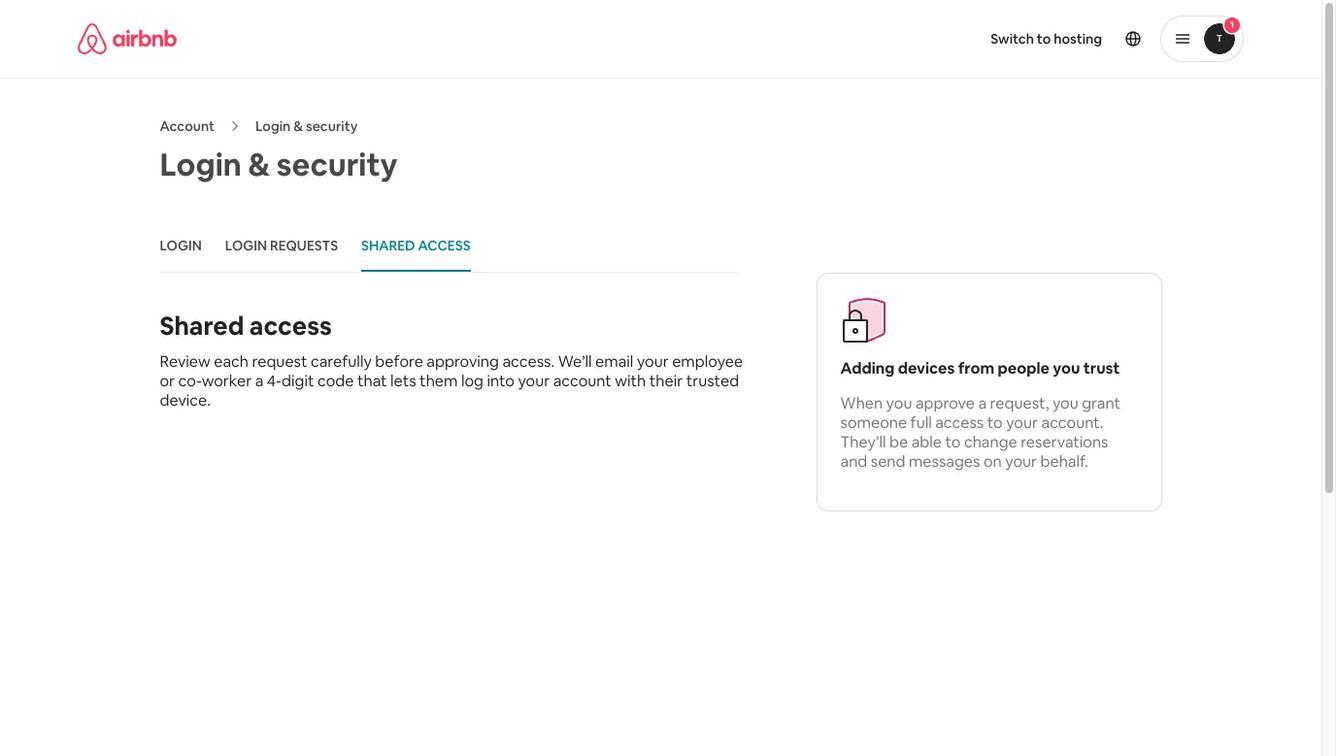 Task type: vqa. For each thing, say whether or not it's contained in the screenshot.
1st the LOGIN from the left
yes



Task type: locate. For each thing, give the bounding box(es) containing it.
access.
[[503, 352, 555, 372]]

access up request
[[249, 310, 332, 343]]

their
[[650, 371, 683, 391]]

change
[[964, 432, 1018, 453]]

1 vertical spatial &
[[248, 145, 270, 185]]

your
[[637, 352, 669, 372], [518, 371, 550, 391], [1006, 413, 1038, 433], [1005, 452, 1037, 472]]

switch
[[991, 30, 1034, 48]]

approve
[[916, 393, 975, 414]]

review
[[160, 352, 211, 372]]

1 vertical spatial login & security
[[160, 145, 398, 185]]

with
[[615, 371, 646, 391]]

someone
[[841, 413, 907, 433]]

2 horizontal spatial to
[[1037, 30, 1051, 48]]

when
[[841, 393, 883, 414]]

0 horizontal spatial a
[[255, 371, 264, 391]]

adding devices from people you trust
[[841, 358, 1120, 379]]

0 vertical spatial a
[[255, 371, 264, 391]]

0 vertical spatial &
[[294, 118, 303, 135]]

you right the when
[[886, 393, 912, 414]]

login
[[160, 237, 202, 254], [225, 237, 267, 254]]

approving
[[427, 352, 499, 372]]

to
[[1037, 30, 1051, 48], [987, 413, 1003, 433], [945, 432, 961, 453]]

switch to hosting
[[991, 30, 1102, 48]]

1 horizontal spatial login
[[225, 237, 267, 254]]

1 horizontal spatial login
[[255, 118, 291, 135]]

1 horizontal spatial to
[[987, 413, 1003, 433]]

you
[[1053, 358, 1080, 379], [886, 393, 912, 414], [1053, 393, 1079, 414]]

login down account link at the top left
[[160, 145, 242, 185]]

login & security
[[255, 118, 358, 135], [160, 145, 398, 185]]

a down adding devices from people you trust
[[978, 393, 987, 414]]

access
[[249, 310, 332, 343], [936, 413, 984, 433]]

0 horizontal spatial access
[[249, 310, 332, 343]]

be
[[890, 432, 908, 453]]

trusted
[[686, 371, 739, 391]]

security
[[306, 118, 358, 135], [277, 145, 398, 185]]

0 vertical spatial access
[[249, 310, 332, 343]]

from
[[958, 358, 995, 379]]

1 login from the left
[[160, 237, 202, 254]]

login requests
[[225, 237, 338, 254]]

1 vertical spatial login
[[160, 145, 242, 185]]

login up shared
[[160, 237, 202, 254]]

you left grant
[[1053, 393, 1079, 414]]

login inside login requests 'button'
[[225, 237, 267, 254]]

1 vertical spatial a
[[978, 393, 987, 414]]

trust
[[1084, 358, 1120, 379]]

to right switch
[[1037, 30, 1051, 48]]

profile element
[[684, 0, 1244, 78]]

that
[[357, 371, 387, 391]]

or
[[160, 371, 175, 391]]

devices
[[898, 358, 955, 379]]

login requests button
[[225, 221, 338, 272]]

to right the able
[[945, 432, 961, 453]]

login
[[255, 118, 291, 135], [160, 145, 242, 185]]

1 horizontal spatial access
[[936, 413, 984, 433]]

1 vertical spatial access
[[936, 413, 984, 433]]

reservations
[[1021, 432, 1109, 453]]

login right account link at the top left
[[255, 118, 291, 135]]

access right full at the bottom
[[936, 413, 984, 433]]

0 horizontal spatial login
[[160, 145, 242, 185]]

access
[[418, 237, 471, 254]]

&
[[294, 118, 303, 135], [248, 145, 270, 185]]

0 horizontal spatial &
[[248, 145, 270, 185]]

2 login from the left
[[225, 237, 267, 254]]

a left '4-' at the left of page
[[255, 371, 264, 391]]

digit
[[282, 371, 314, 391]]

a
[[255, 371, 264, 391], [978, 393, 987, 414]]

to up 'on'
[[987, 413, 1003, 433]]

tab list
[[160, 221, 738, 273]]

1 horizontal spatial a
[[978, 393, 987, 414]]

we'll
[[558, 352, 592, 372]]

account link
[[160, 118, 215, 135]]

requests
[[270, 237, 338, 254]]

shared access review each request carefully before approving access. we'll email your employee or co-worker a 4-digit code that lets them log into your account with their trusted device.
[[160, 310, 743, 411]]

login left requests
[[225, 237, 267, 254]]

each
[[214, 352, 249, 372]]

0 vertical spatial login & security
[[255, 118, 358, 135]]

before
[[375, 352, 423, 372]]

when you approve a request, you grant someone full access to your account. they'll be able to change reservations and send messages on your behalf.
[[841, 393, 1121, 472]]

1
[[1230, 18, 1235, 31]]

request
[[252, 352, 307, 372]]

and
[[841, 452, 868, 472]]

employee
[[672, 352, 743, 372]]

them
[[420, 371, 458, 391]]

worker
[[202, 371, 252, 391]]

behalf.
[[1041, 452, 1089, 472]]

0 horizontal spatial login
[[160, 237, 202, 254]]

grant
[[1082, 393, 1121, 414]]



Task type: describe. For each thing, give the bounding box(es) containing it.
1 button
[[1161, 16, 1244, 62]]

a inside the when you approve a request, you grant someone full access to your account. they'll be able to change reservations and send messages on your behalf.
[[978, 393, 987, 414]]

carefully
[[311, 352, 372, 372]]

able
[[912, 432, 942, 453]]

0 vertical spatial security
[[306, 118, 358, 135]]

to inside profile element
[[1037, 30, 1051, 48]]

you left the trust
[[1053, 358, 1080, 379]]

full
[[911, 413, 932, 433]]

account
[[160, 118, 215, 135]]

shared
[[361, 237, 415, 254]]

co-
[[178, 371, 202, 391]]

into
[[487, 371, 515, 391]]

1 horizontal spatial &
[[294, 118, 303, 135]]

login for login requests
[[225, 237, 267, 254]]

account
[[553, 371, 612, 391]]

code
[[318, 371, 354, 391]]

adding
[[841, 358, 895, 379]]

messages
[[909, 452, 980, 472]]

shared access button
[[361, 221, 471, 272]]

send
[[871, 452, 906, 472]]

a inside the shared access review each request carefully before approving access. we'll email your employee or co-worker a 4-digit code that lets them log into your account with their trusted device.
[[255, 371, 264, 391]]

on
[[984, 452, 1002, 472]]

shared access
[[361, 237, 471, 254]]

device.
[[160, 390, 211, 411]]

1 vertical spatial security
[[277, 145, 398, 185]]

lets
[[390, 371, 416, 391]]

login button
[[160, 221, 202, 272]]

email
[[595, 352, 634, 372]]

request,
[[990, 393, 1049, 414]]

access inside the shared access review each request carefully before approving access. we'll email your employee or co-worker a 4-digit code that lets them log into your account with their trusted device.
[[249, 310, 332, 343]]

people
[[998, 358, 1050, 379]]

access inside the when you approve a request, you grant someone full access to your account. they'll be able to change reservations and send messages on your behalf.
[[936, 413, 984, 433]]

login for login
[[160, 237, 202, 254]]

0 vertical spatial login
[[255, 118, 291, 135]]

hosting
[[1054, 30, 1102, 48]]

they'll
[[841, 432, 886, 453]]

log
[[461, 371, 484, 391]]

tab list containing login
[[160, 221, 738, 273]]

switch to hosting link
[[979, 18, 1114, 59]]

account.
[[1042, 413, 1104, 433]]

shared
[[160, 310, 244, 343]]

0 horizontal spatial to
[[945, 432, 961, 453]]

4-
[[267, 371, 282, 391]]



